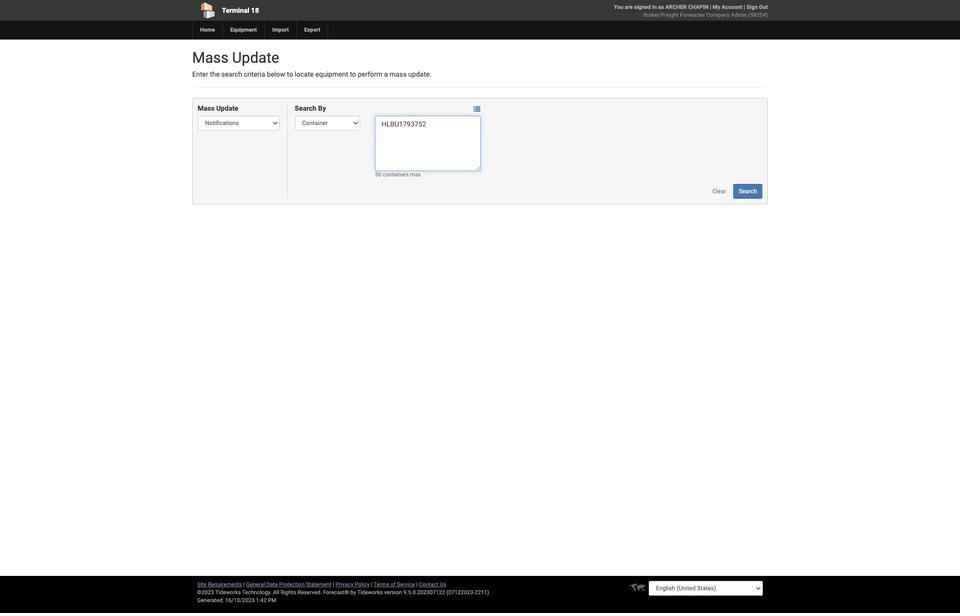 Task type: vqa. For each thing, say whether or not it's contained in the screenshot.
# in the from i-5 north or south, take exit # 163 (west seattle bridge), proceed west to the harbor island/11th ave sw exit. after dropping down to street level, the road divides into 3 lanes westbound. depending on your destination, proceed as follows:
no



Task type: locate. For each thing, give the bounding box(es) containing it.
update down the search
[[216, 105, 239, 112]]

general data protection statement link
[[246, 581, 332, 588]]

0 vertical spatial mass
[[192, 49, 229, 66]]

chapin
[[689, 4, 709, 10]]

contact us link
[[419, 581, 446, 588]]

company
[[707, 12, 730, 18]]

None text field
[[375, 116, 481, 171]]

1 horizontal spatial to
[[350, 70, 356, 78]]

update inside mass update enter the search criteria below to locate equipment to perform a mass update.
[[232, 49, 279, 66]]

in
[[653, 4, 657, 10]]

mass update
[[198, 105, 239, 112]]

site requirements link
[[197, 581, 242, 588]]

site requirements | general data protection statement | privacy policy | terms of service | contact us ©2023 tideworks technology. all rights reserved. forecast® by tideworks version 9.5.0.202307122 (07122023-2211) generated: 16/10/2023 1:42 pm
[[197, 581, 489, 604]]

mass up "the"
[[192, 49, 229, 66]]

search inside button
[[739, 188, 758, 195]]

to right below
[[287, 70, 293, 78]]

0 vertical spatial search
[[295, 105, 317, 112]]

general
[[246, 581, 265, 588]]

1 vertical spatial search
[[739, 188, 758, 195]]

requirements
[[208, 581, 242, 588]]

mass
[[192, 49, 229, 66], [198, 105, 215, 112]]

update for mass update enter the search criteria below to locate equipment to perform a mass update.
[[232, 49, 279, 66]]

all
[[273, 589, 279, 596]]

(07122023-
[[447, 589, 475, 596]]

of
[[391, 581, 396, 588]]

0 vertical spatial update
[[232, 49, 279, 66]]

protection
[[279, 581, 305, 588]]

version
[[384, 589, 402, 596]]

max
[[410, 172, 421, 178]]

1 horizontal spatial search
[[739, 188, 758, 195]]

mass
[[390, 70, 407, 78]]

broker/freight
[[644, 12, 679, 18]]

import link
[[264, 21, 296, 40]]

you
[[614, 4, 624, 10]]

privacy
[[336, 581, 354, 588]]

1 vertical spatial update
[[216, 105, 239, 112]]

| up tideworks
[[371, 581, 373, 588]]

0 horizontal spatial to
[[287, 70, 293, 78]]

admin
[[732, 12, 748, 18]]

generated:
[[197, 597, 224, 604]]

terms of service link
[[374, 581, 415, 588]]

you are signed in as archer chapin | my account | sign out broker/freight forwarder company admin (58204)
[[614, 4, 768, 18]]

update up criteria
[[232, 49, 279, 66]]

terminal 18 link
[[192, 0, 424, 21]]

us
[[440, 581, 446, 588]]

0 horizontal spatial search
[[295, 105, 317, 112]]

mass down enter
[[198, 105, 215, 112]]

archer
[[666, 4, 687, 10]]

mass for mass update
[[198, 105, 215, 112]]

mass inside mass update enter the search criteria below to locate equipment to perform a mass update.
[[192, 49, 229, 66]]

signed
[[635, 4, 651, 10]]

terminal
[[222, 6, 250, 14]]

| left my
[[710, 4, 712, 10]]

forwarder
[[680, 12, 705, 18]]

perform
[[358, 70, 383, 78]]

search right clear button
[[739, 188, 758, 195]]

account
[[722, 4, 743, 10]]

search for search by
[[295, 105, 317, 112]]

terms
[[374, 581, 389, 588]]

search left by
[[295, 105, 317, 112]]

|
[[710, 4, 712, 10], [744, 4, 746, 10], [244, 581, 245, 588], [333, 581, 334, 588], [371, 581, 373, 588], [417, 581, 418, 588]]

| left sign
[[744, 4, 746, 10]]

to left perform
[[350, 70, 356, 78]]

©2023 tideworks
[[197, 589, 241, 596]]

by
[[351, 589, 356, 596]]

show list image
[[474, 106, 481, 113]]

| up forecast®
[[333, 581, 334, 588]]

home
[[200, 27, 215, 33]]

the
[[210, 70, 220, 78]]

rights
[[281, 589, 296, 596]]

16/10/2023
[[225, 597, 255, 604]]

my account link
[[713, 4, 743, 10]]

search
[[295, 105, 317, 112], [739, 188, 758, 195]]

home link
[[192, 21, 223, 40]]

update
[[232, 49, 279, 66], [216, 105, 239, 112]]

to
[[287, 70, 293, 78], [350, 70, 356, 78]]

sign out link
[[747, 4, 768, 10]]

contact
[[419, 581, 439, 588]]

9.5.0.202307122
[[404, 589, 445, 596]]

import
[[272, 27, 289, 33]]

1 vertical spatial mass
[[198, 105, 215, 112]]



Task type: describe. For each thing, give the bounding box(es) containing it.
privacy policy link
[[336, 581, 370, 588]]

50
[[375, 172, 382, 178]]

equipment
[[316, 70, 348, 78]]

50 containers max
[[375, 172, 421, 178]]

service
[[397, 581, 415, 588]]

search
[[222, 70, 242, 78]]

| left general
[[244, 581, 245, 588]]

export
[[304, 27, 321, 33]]

2211)
[[475, 589, 489, 596]]

by
[[318, 105, 326, 112]]

search for search
[[739, 188, 758, 195]]

search by
[[295, 105, 326, 112]]

technology.
[[242, 589, 272, 596]]

1:42
[[256, 597, 267, 604]]

(58204)
[[749, 12, 768, 18]]

tideworks
[[358, 589, 383, 596]]

mass for mass update enter the search criteria below to locate equipment to perform a mass update.
[[192, 49, 229, 66]]

reserved.
[[298, 589, 322, 596]]

18
[[251, 6, 259, 14]]

terminal 18
[[222, 6, 259, 14]]

statement
[[306, 581, 332, 588]]

pm
[[268, 597, 277, 604]]

equipment
[[230, 27, 257, 33]]

out
[[760, 4, 768, 10]]

sign
[[747, 4, 758, 10]]

locate
[[295, 70, 314, 78]]

policy
[[355, 581, 370, 588]]

clear button
[[708, 184, 732, 199]]

criteria
[[244, 70, 265, 78]]

| up 9.5.0.202307122
[[417, 581, 418, 588]]

1 to from the left
[[287, 70, 293, 78]]

as
[[659, 4, 664, 10]]

enter
[[192, 70, 208, 78]]

2 to from the left
[[350, 70, 356, 78]]

my
[[713, 4, 721, 10]]

equipment link
[[223, 21, 264, 40]]

containers
[[383, 172, 409, 178]]

mass update enter the search criteria below to locate equipment to perform a mass update.
[[192, 49, 432, 78]]

below
[[267, 70, 285, 78]]

are
[[625, 4, 633, 10]]

clear
[[713, 188, 727, 195]]

a
[[384, 70, 388, 78]]

forecast®
[[323, 589, 349, 596]]

search button
[[734, 184, 763, 199]]

site
[[197, 581, 207, 588]]

update.
[[409, 70, 432, 78]]

update for mass update
[[216, 105, 239, 112]]

export link
[[296, 21, 328, 40]]

data
[[266, 581, 278, 588]]



